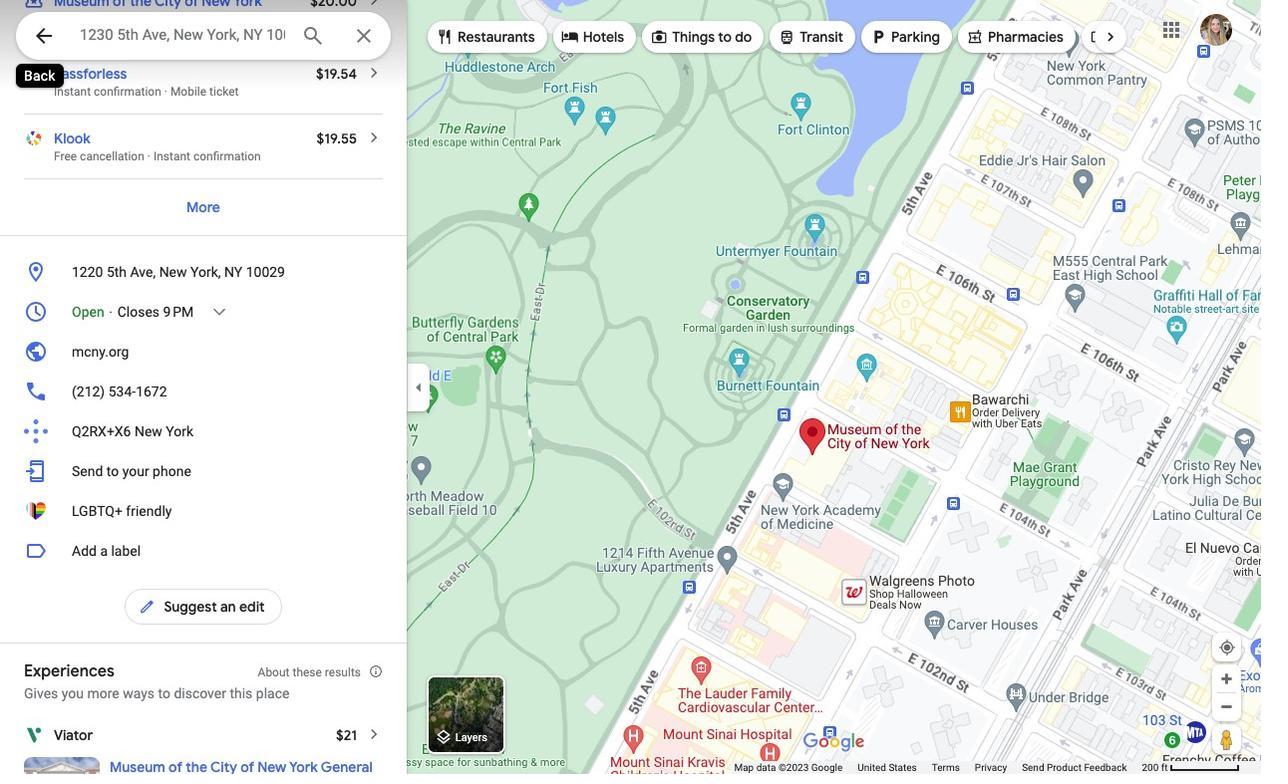 Task type: vqa. For each thing, say whether or not it's contained in the screenshot.


Task type: describe. For each thing, give the bounding box(es) containing it.
suggest
[[164, 598, 217, 616]]

 suggest an edit
[[138, 596, 265, 618]]

2 vertical spatial to
[[158, 686, 170, 702]]

klook
[[54, 130, 90, 148]]

new inside button
[[135, 424, 162, 440]]

 atms
[[1090, 25, 1147, 47]]

show street view coverage image
[[1212, 725, 1241, 755]]

send to your phone
[[72, 464, 191, 479]]

hotels
[[583, 28, 624, 46]]

534-
[[108, 384, 136, 400]]

zoom in image
[[1219, 672, 1234, 687]]

1220 5th ave, new york, ny 10029 button
[[0, 252, 407, 292]]

to inside button
[[106, 464, 119, 479]]


[[561, 25, 579, 47]]

©2023
[[778, 763, 809, 774]]

official
[[69, 15, 102, 28]]

parking
[[891, 28, 940, 46]]

200 ft
[[1142, 763, 1168, 774]]

1 vertical spatial confirmation
[[193, 150, 261, 163]]

official site link
[[24, 0, 383, 35]]

do
[[735, 28, 752, 46]]

information for museum of the city of new york region
[[0, 252, 407, 531]]

ticket
[[209, 85, 239, 99]]

add a label button
[[0, 531, 407, 571]]

next page image
[[1102, 28, 1119, 46]]

product
[[1047, 763, 1082, 774]]

add
[[72, 543, 97, 559]]

free cancellation · instant confirmation
[[54, 150, 261, 163]]

1672
[[136, 384, 167, 400]]

place
[[256, 686, 289, 702]]

google account: michelle dermenjian  
(michelle.dermenjian@adept.ai) image
[[1200, 14, 1232, 45]]

edit
[[239, 598, 265, 616]]

new inside button
[[159, 264, 187, 280]]

show open hours for the week image
[[211, 303, 228, 321]]

restaurants
[[458, 28, 535, 46]]

states
[[889, 763, 917, 774]]

lgbtq+
[[72, 503, 123, 519]]

send product feedback
[[1022, 763, 1127, 774]]


[[138, 596, 156, 618]]

friendly
[[126, 503, 172, 519]]

· for passforless
[[164, 85, 167, 99]]

mcny.org
[[72, 344, 129, 360]]

things
[[672, 28, 715, 46]]

phone
[[153, 464, 191, 479]]

send for send to your phone
[[72, 464, 103, 479]]

an
[[220, 598, 236, 616]]

send product feedback button
[[1022, 762, 1127, 775]]

google
[[811, 763, 843, 774]]

viator
[[54, 727, 93, 745]]

mcny.org link
[[0, 332, 407, 372]]

(212)
[[72, 384, 105, 400]]

0 horizontal spatial confirmation
[[94, 85, 161, 99]]

1 vertical spatial instant
[[153, 150, 190, 163]]

privacy button
[[975, 762, 1007, 775]]

⋅
[[108, 304, 114, 320]]

200 ft button
[[1142, 763, 1240, 774]]

more
[[187, 198, 220, 216]]


[[1090, 25, 1107, 47]]

you
[[62, 686, 84, 702]]

mobile
[[170, 85, 206, 99]]

0 horizontal spatial instant
[[54, 85, 91, 99]]


[[32, 22, 56, 50]]

your
[[122, 464, 149, 479]]

ways
[[123, 686, 155, 702]]

1220
[[72, 264, 103, 280]]

footer inside google maps element
[[734, 762, 1142, 775]]

experiences
[[24, 662, 115, 682]]

open ⋅ closes 9 pm
[[72, 304, 194, 320]]

official site
[[69, 15, 121, 28]]

to inside  things to do
[[718, 28, 732, 46]]

more button
[[167, 183, 240, 231]]

q2rx+x6 new york
[[72, 424, 193, 440]]

terms
[[932, 763, 960, 774]]

show your location image
[[1218, 639, 1236, 657]]



Task type: locate. For each thing, give the bounding box(es) containing it.
to right ways
[[158, 686, 170, 702]]

new left york
[[135, 424, 162, 440]]

hours image
[[24, 300, 48, 324]]

0 vertical spatial to
[[718, 28, 732, 46]]

0 horizontal spatial send
[[72, 464, 103, 479]]


[[650, 25, 668, 47]]

5th
[[107, 264, 127, 280]]

0 vertical spatial ·
[[164, 85, 167, 99]]

open
[[72, 304, 104, 320]]

confirmation up "more" button
[[193, 150, 261, 163]]

 pharmacies
[[966, 25, 1064, 47]]

$21
[[336, 727, 357, 745]]

 search field
[[16, 12, 391, 64]]

confirmation down passforless
[[94, 85, 161, 99]]

send left the product
[[1022, 763, 1044, 774]]

map
[[734, 763, 754, 774]]

footer
[[734, 762, 1142, 775]]

send
[[72, 464, 103, 479], [1022, 763, 1044, 774]]

feedback
[[1084, 763, 1127, 774]]

about
[[258, 666, 290, 680]]

google maps element
[[0, 0, 1261, 775]]

10029
[[246, 264, 285, 280]]

these
[[293, 666, 322, 680]]

 restaurants
[[436, 25, 535, 47]]

collapse side panel image
[[408, 376, 430, 398]]

to
[[718, 28, 732, 46], [106, 464, 119, 479], [158, 686, 170, 702]]

data
[[756, 763, 776, 774]]

1 horizontal spatial to
[[158, 686, 170, 702]]

0 vertical spatial confirmation
[[94, 85, 161, 99]]

add a label
[[72, 543, 141, 559]]

about these results
[[258, 666, 361, 680]]

new
[[159, 264, 187, 280], [135, 424, 162, 440]]

york
[[166, 424, 193, 440]]

ave,
[[130, 264, 156, 280]]

1 horizontal spatial ·
[[164, 85, 167, 99]]

send up lgbtq+
[[72, 464, 103, 479]]

$19.54
[[316, 65, 357, 83]]

· right cancellation
[[147, 150, 150, 163]]

1 vertical spatial to
[[106, 464, 119, 479]]

instant right cancellation
[[153, 150, 190, 163]]

1230 5th Ave, New York, NY 10029 field
[[16, 12, 391, 60]]

united states
[[858, 763, 917, 774]]

layers
[[455, 732, 487, 745]]

cancellation
[[80, 150, 144, 163]]

(212) 534-1672 button
[[0, 372, 407, 412]]

pharmacies
[[988, 28, 1064, 46]]

about these results image
[[369, 665, 383, 679]]

closes
[[117, 304, 160, 320]]

200
[[1142, 763, 1159, 774]]

passforless
[[54, 65, 127, 83]]

site
[[105, 15, 121, 28]]

this
[[230, 686, 253, 702]]

1 vertical spatial send
[[1022, 763, 1044, 774]]

york,
[[190, 264, 221, 280]]

· left mobile
[[164, 85, 167, 99]]

instant confirmation · mobile ticket
[[54, 85, 239, 99]]

more
[[87, 686, 119, 702]]

0 vertical spatial new
[[159, 264, 187, 280]]

· for klook
[[147, 150, 150, 163]]

gives you more ways to discover this place
[[24, 686, 289, 702]]

free
[[54, 150, 77, 163]]

terms button
[[932, 762, 960, 775]]

atms
[[1111, 28, 1147, 46]]

footer containing map data ©2023 google
[[734, 762, 1142, 775]]

send inside button
[[72, 464, 103, 479]]

instant down passforless
[[54, 85, 91, 99]]

1220 5th ave, new york, ny 10029
[[72, 264, 285, 280]]

to left your
[[106, 464, 119, 479]]

0 horizontal spatial ·
[[147, 150, 150, 163]]

results
[[325, 666, 361, 680]]

1 vertical spatial ·
[[147, 150, 150, 163]]

 things to do
[[650, 25, 752, 47]]

·
[[164, 85, 167, 99], [147, 150, 150, 163]]

discover
[[174, 686, 226, 702]]

 hotels
[[561, 25, 624, 47]]

send for send product feedback
[[1022, 763, 1044, 774]]

0 vertical spatial instant
[[54, 85, 91, 99]]

zoom out image
[[1219, 700, 1234, 715]]

instant
[[54, 85, 91, 99], [153, 150, 190, 163]]

transit
[[800, 28, 843, 46]]

0 vertical spatial send
[[72, 464, 103, 479]]

send inside button
[[1022, 763, 1044, 774]]

9 pm
[[163, 304, 194, 320]]


[[778, 25, 796, 47]]

 button
[[16, 12, 72, 64]]

to left the do
[[718, 28, 732, 46]]

q2rx+x6
[[72, 424, 131, 440]]

gives
[[24, 686, 58, 702]]

map data ©2023 google
[[734, 763, 843, 774]]

0 horizontal spatial to
[[106, 464, 119, 479]]

 transit
[[778, 25, 843, 47]]

q2rx+x6 new york button
[[0, 412, 407, 452]]

a
[[100, 543, 108, 559]]

privacy
[[975, 763, 1007, 774]]

ny
[[224, 264, 242, 280]]


[[869, 25, 887, 47]]

united
[[858, 763, 886, 774]]

$19.55
[[317, 130, 357, 148]]

new right the ave,
[[159, 264, 187, 280]]

(212) 534-1672
[[72, 384, 167, 400]]

available search options for this area region
[[413, 13, 1159, 61]]

2 horizontal spatial to
[[718, 28, 732, 46]]

label
[[111, 543, 141, 559]]

none field inside 1230 5th ave, new york, ny 10029 field
[[80, 23, 285, 47]]

1 horizontal spatial confirmation
[[193, 150, 261, 163]]

 parking
[[869, 25, 940, 47]]

lgbtq+ friendly
[[72, 503, 172, 519]]

1 horizontal spatial send
[[1022, 763, 1044, 774]]

1 vertical spatial new
[[135, 424, 162, 440]]

ft
[[1161, 763, 1168, 774]]

1 horizontal spatial instant
[[153, 150, 190, 163]]

None field
[[80, 23, 285, 47]]


[[966, 25, 984, 47]]

confirmation
[[94, 85, 161, 99], [193, 150, 261, 163]]



